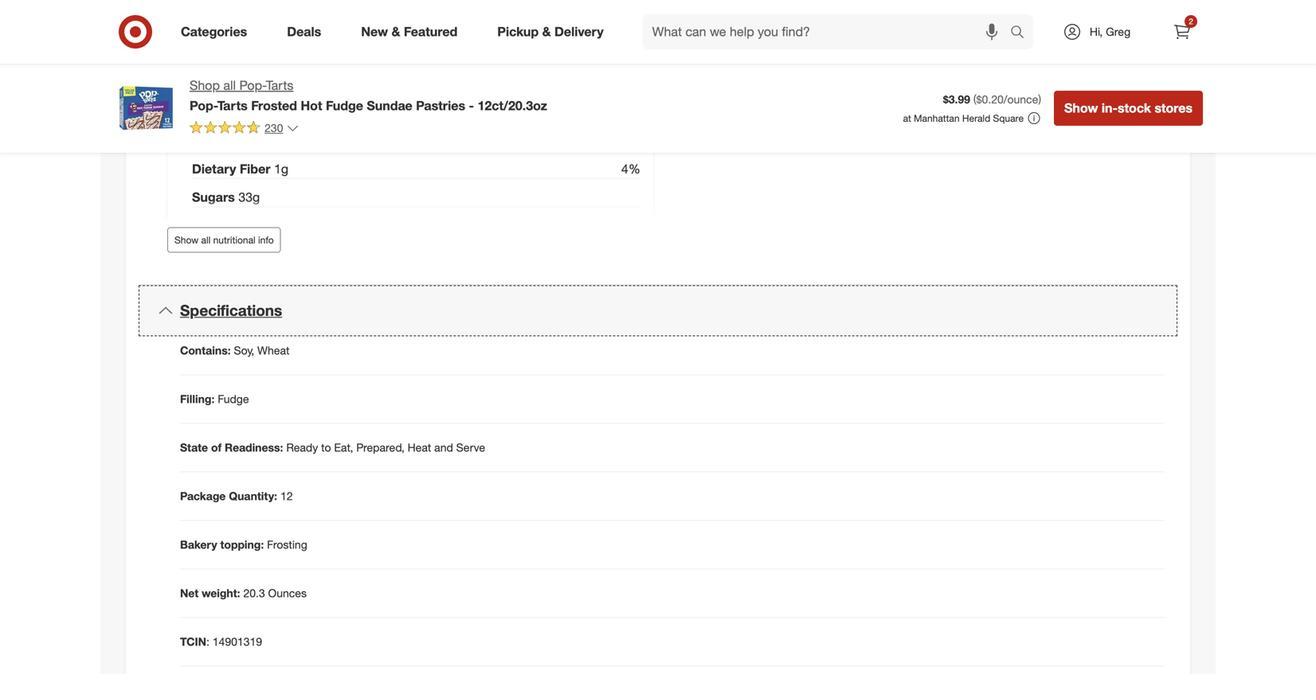 Task type: describe. For each thing, give the bounding box(es) containing it.
dietary
[[192, 161, 236, 177]]

deals
[[287, 24, 321, 40]]

sugars 33 g
[[192, 190, 260, 205]]

state
[[180, 441, 208, 455]]

ingredients.
[[824, 45, 891, 61]]

sodium
[[192, 104, 238, 120]]

ready
[[286, 441, 318, 455]]

dietary fiber 1 g
[[192, 161, 288, 177]]

delivery
[[555, 24, 604, 40]]

new
[[361, 24, 388, 40]]

prepared,
[[356, 441, 405, 455]]

readiness:
[[225, 441, 283, 455]]

mg for sodium 430 mg
[[263, 104, 281, 120]]

image of pop-tarts frosted hot fudge sundae pastries - 12ct/20.3oz image
[[113, 76, 177, 140]]

430
[[242, 104, 263, 120]]

net
[[180, 587, 199, 601]]

12ct/20.3oz
[[478, 98, 547, 113]]

sodium 430 mg
[[192, 104, 281, 120]]

specifications
[[180, 302, 282, 320]]

2
[[1189, 16, 1194, 26]]

allergens & warnings: contains wheat and soy ingredients.
[[679, 22, 891, 61]]

show in-stock stores button
[[1054, 91, 1203, 126]]

at
[[903, 112, 911, 124]]

deals link
[[274, 14, 341, 49]]

$0.20
[[977, 93, 1004, 107]]

topping:
[[220, 538, 264, 552]]

cholesterol 0 mg
[[192, 76, 291, 91]]

frosted
[[251, 98, 297, 113]]

soy,
[[234, 344, 254, 358]]

state of readiness: ready to eat, prepared, heat and serve
[[180, 441, 485, 455]]

cholesterol
[[192, 76, 262, 91]]

1 vertical spatial wheat
[[257, 344, 290, 358]]

allergens
[[679, 22, 736, 37]]

$3.99 ( $0.20 /ounce )
[[943, 93, 1042, 107]]

of
[[211, 441, 222, 455]]

0 horizontal spatial fudge
[[218, 392, 249, 406]]

pickup & delivery
[[497, 24, 604, 40]]

warnings:
[[752, 22, 812, 37]]

4%
[[622, 161, 641, 177]]

sundae
[[367, 98, 413, 113]]

mg for cholesterol 0 mg
[[272, 76, 291, 91]]

-
[[469, 98, 474, 113]]

1
[[274, 161, 281, 177]]

(
[[974, 93, 977, 107]]

pickup & delivery link
[[484, 14, 624, 49]]

show all nutritional info
[[175, 234, 274, 246]]

all for shop
[[223, 78, 236, 93]]

show all nutritional info button
[[167, 228, 281, 253]]

package quantity: 12
[[180, 490, 293, 504]]

33
[[238, 190, 253, 205]]

eat,
[[334, 441, 353, 455]]

1 vertical spatial pop-
[[190, 98, 217, 113]]

3
[[317, 18, 324, 34]]

0 vertical spatial g
[[281, 161, 288, 177]]

12
[[280, 490, 293, 504]]

stores
[[1155, 100, 1193, 116]]

stock
[[1118, 100, 1151, 116]]

package
[[180, 490, 226, 504]]

tcin : 14901319
[[180, 635, 262, 649]]

greg
[[1106, 25, 1131, 39]]

all for show
[[201, 234, 211, 246]]

at manhattan herald square
[[903, 112, 1024, 124]]

:
[[206, 635, 209, 649]]

contains: soy, wheat
[[180, 344, 290, 358]]

polyunsaturated
[[192, 18, 291, 34]]



Task type: locate. For each thing, give the bounding box(es) containing it.
1 horizontal spatial show
[[1065, 100, 1098, 116]]

wheat
[[733, 45, 770, 61], [257, 344, 290, 358]]

and inside allergens & warnings: contains wheat and soy ingredients.
[[774, 45, 795, 61]]

0 vertical spatial all
[[223, 78, 236, 93]]

search button
[[1003, 14, 1042, 53]]

show inside show in-stock stores button
[[1065, 100, 1098, 116]]

0 horizontal spatial and
[[434, 441, 453, 455]]

show in-stock stores
[[1065, 100, 1193, 116]]

polyunsaturated fat 3
[[192, 18, 324, 34]]

show
[[1065, 100, 1098, 116], [175, 234, 199, 246]]

shop
[[190, 78, 220, 93]]

230 link
[[190, 120, 299, 139]]

g down fiber
[[253, 190, 260, 205]]

all inside shop all pop-tarts pop-tarts frosted hot fudge sundae pastries - 12ct/20.3oz
[[223, 78, 236, 93]]

soy
[[799, 45, 820, 61]]

0 vertical spatial tarts
[[266, 78, 294, 93]]

sugars
[[192, 190, 235, 205]]

show inside show all nutritional info button
[[175, 234, 199, 246]]

carbohydrate
[[225, 133, 308, 148]]

fudge right filling:
[[218, 392, 249, 406]]

wheat inside allergens & warnings: contains wheat and soy ingredients.
[[733, 45, 770, 61]]

1 horizontal spatial wheat
[[733, 45, 770, 61]]

filling: fudge
[[180, 392, 249, 406]]

20.3
[[243, 587, 265, 601]]

g right fiber
[[281, 161, 288, 177]]

total
[[192, 133, 221, 148]]

fat
[[294, 18, 313, 34]]

1 horizontal spatial g
[[281, 161, 288, 177]]

search
[[1003, 26, 1042, 41]]

& inside allergens & warnings: contains wheat and soy ingredients.
[[739, 22, 748, 37]]

2 link
[[1165, 14, 1200, 49]]

0 horizontal spatial wheat
[[257, 344, 290, 358]]

mg up frosted
[[272, 76, 291, 91]]

pickup
[[497, 24, 539, 40]]

serve
[[456, 441, 485, 455]]

hi, greg
[[1090, 25, 1131, 39]]

1 horizontal spatial and
[[774, 45, 795, 61]]

0 horizontal spatial show
[[175, 234, 199, 246]]

0 vertical spatial mg
[[272, 76, 291, 91]]

0 vertical spatial fudge
[[326, 98, 363, 113]]

quantity:
[[229, 490, 277, 504]]

& for warnings:
[[739, 22, 748, 37]]

filling:
[[180, 392, 215, 406]]

1 vertical spatial g
[[253, 190, 260, 205]]

manhattan
[[914, 112, 960, 124]]

1 vertical spatial tarts
[[217, 98, 248, 113]]

fudge inside shop all pop-tarts pop-tarts frosted hot fudge sundae pastries - 12ct/20.3oz
[[326, 98, 363, 113]]

hi,
[[1090, 25, 1103, 39]]

0 horizontal spatial g
[[253, 190, 260, 205]]

in-
[[1102, 100, 1118, 116]]

0 vertical spatial wheat
[[733, 45, 770, 61]]

1 vertical spatial and
[[434, 441, 453, 455]]

& right allergens
[[739, 22, 748, 37]]

pop-
[[239, 78, 266, 93], [190, 98, 217, 113]]

/ounce
[[1004, 93, 1039, 107]]

all left nutritional
[[201, 234, 211, 246]]

1 horizontal spatial pop-
[[239, 78, 266, 93]]

14901319
[[213, 635, 262, 649]]

show for show in-stock stores
[[1065, 100, 1098, 116]]

1 vertical spatial mg
[[263, 104, 281, 120]]

$3.99
[[943, 93, 971, 107]]

all right shop
[[223, 78, 236, 93]]

& for featured
[[392, 24, 400, 40]]

contains
[[679, 45, 730, 61]]

1 vertical spatial show
[[175, 234, 199, 246]]

0 horizontal spatial all
[[201, 234, 211, 246]]

and right heat
[[434, 441, 453, 455]]

frosting
[[267, 538, 307, 552]]

fudge right hot
[[326, 98, 363, 113]]

mg up 230
[[263, 104, 281, 120]]

nutritional
[[213, 234, 256, 246]]

and down warnings:
[[774, 45, 795, 61]]

info
[[258, 234, 274, 246]]

to
[[321, 441, 331, 455]]

new & featured
[[361, 24, 458, 40]]

& for delivery
[[542, 24, 551, 40]]

0 horizontal spatial pop-
[[190, 98, 217, 113]]

mg
[[272, 76, 291, 91], [263, 104, 281, 120]]

230
[[265, 121, 283, 135]]

new & featured link
[[348, 14, 478, 49]]

show left nutritional
[[175, 234, 199, 246]]

pastries
[[416, 98, 465, 113]]

net weight: 20.3 ounces
[[180, 587, 307, 601]]

categories
[[181, 24, 247, 40]]

0 vertical spatial pop-
[[239, 78, 266, 93]]

herald
[[963, 112, 991, 124]]

categories link
[[167, 14, 267, 49]]

g
[[281, 161, 288, 177], [253, 190, 260, 205]]

heat
[[408, 441, 431, 455]]

show left in-
[[1065, 100, 1098, 116]]

show for show all nutritional info
[[175, 234, 199, 246]]

and
[[774, 45, 795, 61], [434, 441, 453, 455]]

1 horizontal spatial all
[[223, 78, 236, 93]]

What can we help you find? suggestions appear below search field
[[643, 14, 1014, 49]]

wheat down warnings:
[[733, 45, 770, 61]]

weight:
[[202, 587, 240, 601]]

1 vertical spatial all
[[201, 234, 211, 246]]

hot
[[301, 98, 322, 113]]

contains:
[[180, 344, 231, 358]]

square
[[993, 112, 1024, 124]]

pop- down shop
[[190, 98, 217, 113]]

bakery topping: frosting
[[180, 538, 307, 552]]

1 horizontal spatial tarts
[[266, 78, 294, 93]]

& right new
[[392, 24, 400, 40]]

all inside button
[[201, 234, 211, 246]]

pop- up 430 on the top
[[239, 78, 266, 93]]

specifications button
[[139, 286, 1178, 337]]

tarts down "cholesterol"
[[217, 98, 248, 113]]

)
[[1039, 93, 1042, 107]]

0 vertical spatial show
[[1065, 100, 1098, 116]]

all
[[223, 78, 236, 93], [201, 234, 211, 246]]

fiber
[[240, 161, 271, 177]]

tarts up frosted
[[266, 78, 294, 93]]

1 vertical spatial fudge
[[218, 392, 249, 406]]

tarts
[[266, 78, 294, 93], [217, 98, 248, 113]]

tcin
[[180, 635, 206, 649]]

bakery
[[180, 538, 217, 552]]

&
[[739, 22, 748, 37], [392, 24, 400, 40], [542, 24, 551, 40]]

0 vertical spatial and
[[774, 45, 795, 61]]

& right the pickup
[[542, 24, 551, 40]]

wheat right soy,
[[257, 344, 290, 358]]

0 horizontal spatial &
[[392, 24, 400, 40]]

2 horizontal spatial &
[[739, 22, 748, 37]]

ounces
[[268, 587, 307, 601]]

0 horizontal spatial tarts
[[217, 98, 248, 113]]

featured
[[404, 24, 458, 40]]

1 horizontal spatial &
[[542, 24, 551, 40]]

1 horizontal spatial fudge
[[326, 98, 363, 113]]



Task type: vqa. For each thing, say whether or not it's contained in the screenshot.
Total Carbohydrate
yes



